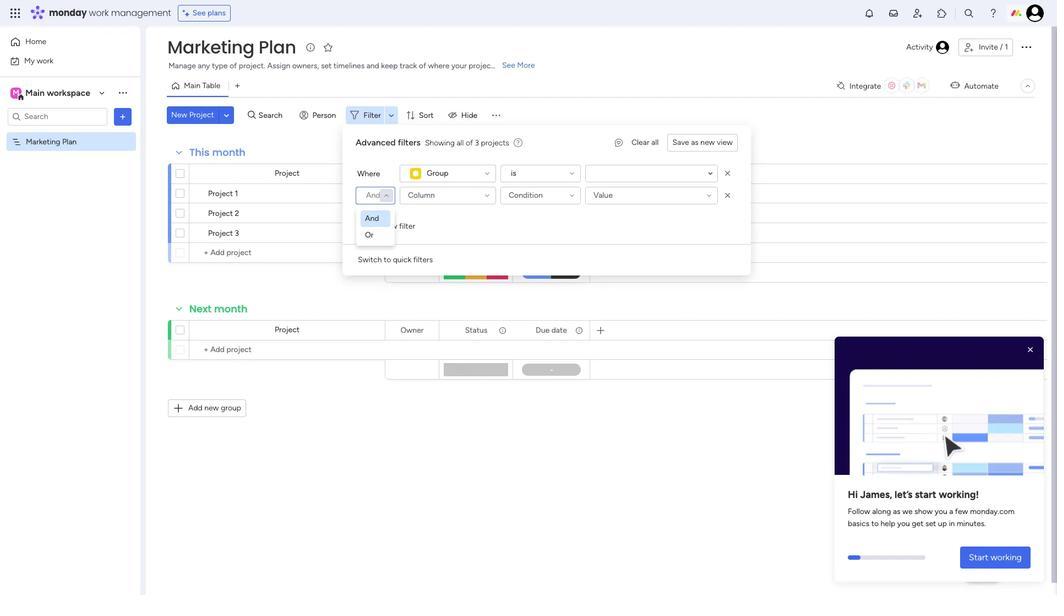 Task type: describe. For each thing, give the bounding box(es) containing it.
automate
[[965, 81, 1000, 91]]

search everything image
[[964, 8, 975, 19]]

follow
[[849, 507, 871, 516]]

Search field
[[256, 107, 289, 123]]

help button
[[964, 564, 1003, 582]]

filter
[[400, 222, 416, 231]]

this
[[190, 145, 210, 159]]

marketing plan list box
[[0, 130, 141, 300]]

menu image
[[491, 110, 502, 121]]

save as new view
[[673, 138, 733, 147]]

filter
[[364, 110, 381, 120]]

status for first status field
[[465, 169, 488, 178]]

sort
[[419, 110, 434, 120]]

+ add new filter
[[360, 222, 416, 231]]

add inside add new group button
[[188, 403, 203, 413]]

next month
[[190, 302, 248, 316]]

owner for first owner "field"
[[401, 169, 424, 178]]

stands.
[[496, 61, 520, 71]]

a
[[950, 507, 954, 516]]

track
[[400, 61, 417, 71]]

column
[[408, 191, 435, 200]]

see for see more
[[503, 61, 516, 70]]

inbox image
[[889, 8, 900, 19]]

2 + add project text field from the top
[[195, 343, 380, 357]]

workspace image
[[10, 87, 21, 99]]

month for next month
[[214, 302, 248, 316]]

as inside button
[[692, 138, 699, 147]]

assign
[[267, 61, 290, 71]]

where
[[358, 169, 380, 178]]

1 horizontal spatial you
[[935, 507, 948, 516]]

learn more image
[[514, 138, 523, 148]]

date
[[552, 325, 567, 335]]

select product image
[[10, 8, 21, 19]]

workspace options image
[[117, 87, 128, 98]]

few
[[956, 507, 969, 516]]

your
[[452, 61, 467, 71]]

working!
[[940, 489, 980, 501]]

clear all button
[[628, 134, 664, 152]]

14
[[557, 188, 565, 197]]

person
[[313, 110, 336, 120]]

0 horizontal spatial options image
[[117, 111, 128, 122]]

see plans button
[[178, 5, 231, 21]]

2 column information image from the top
[[499, 326, 507, 335]]

This month field
[[187, 145, 249, 160]]

plan inside list box
[[62, 137, 77, 146]]

apps image
[[937, 8, 948, 19]]

0 horizontal spatial 3
[[235, 229, 239, 238]]

0 vertical spatial filters
[[398, 137, 421, 148]]

and
[[367, 61, 380, 71]]

2
[[235, 209, 239, 218]]

activity
[[907, 42, 934, 52]]

plans
[[208, 8, 226, 18]]

group
[[221, 403, 241, 413]]

projects
[[481, 138, 510, 147]]

sort button
[[402, 106, 441, 124]]

home
[[25, 37, 46, 46]]

status for 2nd status field from the top of the page
[[465, 325, 488, 335]]

help
[[881, 519, 896, 529]]

3 inside advanced filters showing all of 3 projects
[[475, 138, 479, 147]]

basics
[[849, 519, 870, 529]]

new project button
[[167, 106, 219, 124]]

1 status field from the top
[[463, 168, 491, 180]]

v2 overdue deadline image
[[517, 189, 526, 199]]

1 vertical spatial and
[[365, 214, 379, 223]]

working
[[453, 189, 482, 198]]

0 vertical spatial plan
[[259, 35, 296, 60]]

this month
[[190, 145, 246, 159]]

is
[[511, 169, 517, 178]]

all inside advanced filters showing all of 3 projects
[[457, 138, 464, 147]]

2 owner field from the top
[[398, 324, 427, 336]]

close image
[[1026, 344, 1037, 355]]

home button
[[7, 33, 118, 51]]

remove sort image
[[723, 168, 734, 179]]

project 1
[[208, 189, 238, 198]]

start
[[970, 552, 989, 563]]

Next month field
[[187, 302, 251, 316]]

remove sort image
[[723, 190, 734, 201]]

minutes.
[[958, 519, 987, 529]]

value
[[594, 191, 613, 200]]

help
[[974, 567, 993, 578]]

autopilot image
[[951, 78, 961, 92]]

monday
[[49, 7, 87, 19]]

table
[[202, 81, 221, 90]]

monday.com
[[971, 507, 1015, 516]]

m
[[13, 88, 19, 97]]

invite / 1 button
[[959, 39, 1014, 56]]

0 horizontal spatial you
[[898, 519, 911, 529]]

filters inside button
[[414, 255, 433, 264]]

show
[[915, 507, 934, 516]]

main for main table
[[184, 81, 201, 90]]

0 horizontal spatial of
[[230, 61, 237, 71]]

due date
[[536, 325, 567, 335]]

invite members image
[[913, 8, 924, 19]]

person button
[[295, 106, 343, 124]]

see more
[[503, 61, 535, 70]]

0 vertical spatial marketing
[[168, 35, 255, 60]]

manage any type of project. assign owners, set timelines and keep track of where your project stands.
[[169, 61, 520, 71]]

my work button
[[7, 52, 118, 70]]

in
[[950, 519, 956, 529]]

or
[[365, 230, 374, 240]]

month for this month
[[212, 145, 246, 159]]

hide
[[462, 110, 478, 120]]

to inside button
[[384, 255, 391, 264]]

arrow down image
[[385, 109, 398, 122]]

workspace selection element
[[10, 86, 92, 101]]

angle down image
[[224, 111, 229, 119]]

1 vertical spatial 1
[[235, 189, 238, 198]]

1 + add project text field from the top
[[195, 246, 380, 260]]

quick
[[393, 255, 412, 264]]

along
[[873, 507, 892, 516]]

owner for 1st owner "field" from the bottom of the page
[[401, 325, 424, 335]]

add new group
[[188, 403, 241, 413]]

work for my
[[37, 56, 54, 65]]

advanced
[[356, 137, 396, 148]]

james peterson image
[[1027, 4, 1045, 22]]

condition
[[509, 191, 543, 200]]

0 vertical spatial and
[[366, 191, 380, 200]]

see for see plans
[[193, 8, 206, 18]]

Search in workspace field
[[23, 110, 92, 123]]



Task type: vqa. For each thing, say whether or not it's contained in the screenshot.
1st Executive summary field from the bottom
no



Task type: locate. For each thing, give the bounding box(es) containing it.
add inside + add new filter button
[[367, 222, 381, 231]]

Marketing Plan field
[[165, 35, 299, 60]]

1 vertical spatial see
[[503, 61, 516, 70]]

0 horizontal spatial new
[[205, 403, 219, 413]]

owners,
[[292, 61, 319, 71]]

1 horizontal spatial main
[[184, 81, 201, 90]]

see more link
[[501, 60, 537, 71]]

filters
[[398, 137, 421, 148], [414, 255, 433, 264]]

0 horizontal spatial marketing
[[26, 137, 60, 146]]

0 vertical spatial see
[[193, 8, 206, 18]]

column information image
[[575, 169, 584, 178], [575, 326, 584, 335]]

0 vertical spatial 3
[[475, 138, 479, 147]]

to
[[384, 255, 391, 264], [872, 519, 879, 529]]

nov
[[542, 188, 556, 197]]

work right monday
[[89, 7, 109, 19]]

up
[[939, 519, 948, 529]]

options image down "workspace options" icon
[[117, 111, 128, 122]]

column information image left is
[[499, 169, 507, 178]]

start working button
[[961, 547, 1031, 569]]

0 horizontal spatial work
[[37, 56, 54, 65]]

show board description image
[[304, 42, 317, 53]]

options image right /
[[1020, 40, 1034, 53]]

add new group button
[[168, 399, 246, 417]]

management
[[111, 7, 171, 19]]

progress bar
[[849, 555, 861, 560]]

set left the up
[[926, 519, 937, 529]]

0 vertical spatial month
[[212, 145, 246, 159]]

let's
[[895, 489, 913, 501]]

0 horizontal spatial all
[[457, 138, 464, 147]]

marketing plan inside list box
[[26, 137, 77, 146]]

as
[[692, 138, 699, 147], [894, 507, 901, 516]]

work right my
[[37, 56, 54, 65]]

1 vertical spatial status
[[465, 325, 488, 335]]

0 horizontal spatial to
[[384, 255, 391, 264]]

lottie animation element
[[835, 337, 1045, 480]]

marketing plan down search in workspace field
[[26, 137, 77, 146]]

1 horizontal spatial as
[[894, 507, 901, 516]]

Status field
[[463, 168, 491, 180], [463, 324, 491, 336]]

of right the track on the top left of page
[[419, 61, 427, 71]]

set down add to favorites icon
[[321, 61, 332, 71]]

dapulse integrations image
[[838, 82, 846, 90]]

+
[[360, 222, 365, 231]]

1 vertical spatial owner
[[401, 325, 424, 335]]

1 horizontal spatial marketing plan
[[168, 35, 296, 60]]

new left 'filter'
[[383, 222, 398, 231]]

0 vertical spatial status
[[465, 169, 488, 178]]

0 horizontal spatial main
[[25, 87, 45, 98]]

owner
[[401, 169, 424, 178], [401, 325, 424, 335]]

on
[[484, 189, 493, 198]]

month
[[212, 145, 246, 159], [214, 302, 248, 316]]

+ add new filter button
[[356, 218, 420, 235]]

it
[[495, 189, 499, 198]]

marketing plan
[[168, 35, 296, 60], [26, 137, 77, 146]]

see left plans at the left top
[[193, 8, 206, 18]]

1 vertical spatial work
[[37, 56, 54, 65]]

you
[[935, 507, 948, 516], [898, 519, 911, 529]]

1 horizontal spatial add
[[367, 222, 381, 231]]

2 all from the left
[[457, 138, 464, 147]]

marketing up any
[[168, 35, 255, 60]]

new
[[701, 138, 716, 147], [383, 222, 398, 231], [205, 403, 219, 413]]

1 horizontal spatial of
[[419, 61, 427, 71]]

lottie animation image
[[835, 341, 1045, 480]]

1 horizontal spatial to
[[872, 519, 879, 529]]

help image
[[989, 8, 1000, 19]]

0 horizontal spatial see
[[193, 8, 206, 18]]

all right showing on the top left of the page
[[457, 138, 464, 147]]

main right workspace icon
[[25, 87, 45, 98]]

2 owner from the top
[[401, 325, 424, 335]]

1 vertical spatial new
[[383, 222, 398, 231]]

+ Add project text field
[[195, 246, 380, 260], [195, 343, 380, 357]]

switch to quick filters button
[[354, 251, 438, 269]]

1 horizontal spatial options image
[[1020, 40, 1034, 53]]

of inside advanced filters showing all of 3 projects
[[466, 138, 473, 147]]

we
[[903, 507, 913, 516]]

1 horizontal spatial new
[[383, 222, 398, 231]]

to left help
[[872, 519, 879, 529]]

save as new view button
[[668, 134, 738, 152]]

/
[[1001, 42, 1004, 52]]

1 right /
[[1006, 42, 1009, 52]]

james,
[[861, 489, 893, 501]]

1 vertical spatial you
[[898, 519, 911, 529]]

status
[[465, 169, 488, 178], [465, 325, 488, 335]]

my work
[[24, 56, 54, 65]]

Due date field
[[533, 324, 570, 336]]

1 horizontal spatial 1
[[1006, 42, 1009, 52]]

add to favorites image
[[323, 42, 334, 53]]

main left table
[[184, 81, 201, 90]]

add left group
[[188, 403, 203, 413]]

month right this
[[212, 145, 246, 159]]

switch to quick filters
[[358, 255, 433, 264]]

add view image
[[235, 82, 240, 90]]

new
[[171, 110, 187, 120]]

2 vertical spatial new
[[205, 403, 219, 413]]

as left the we
[[894, 507, 901, 516]]

1 horizontal spatial marketing
[[168, 35, 255, 60]]

0 vertical spatial + add project text field
[[195, 246, 380, 260]]

1 vertical spatial options image
[[117, 111, 128, 122]]

main inside 'button'
[[184, 81, 201, 90]]

project inside button
[[189, 110, 214, 120]]

0 horizontal spatial as
[[692, 138, 699, 147]]

month right next
[[214, 302, 248, 316]]

new left view
[[701, 138, 716, 147]]

notifications image
[[865, 8, 876, 19]]

1 vertical spatial month
[[214, 302, 248, 316]]

0 vertical spatial to
[[384, 255, 391, 264]]

3
[[475, 138, 479, 147], [235, 229, 239, 238]]

options image
[[1020, 40, 1034, 53], [117, 111, 128, 122]]

working on it
[[453, 189, 499, 198]]

you down the we
[[898, 519, 911, 529]]

1 horizontal spatial see
[[503, 61, 516, 70]]

1 vertical spatial plan
[[62, 137, 77, 146]]

where
[[428, 61, 450, 71]]

filters right quick
[[414, 255, 433, 264]]

2 column information image from the top
[[575, 326, 584, 335]]

1 up 2
[[235, 189, 238, 198]]

2 horizontal spatial of
[[466, 138, 473, 147]]

1 horizontal spatial work
[[89, 7, 109, 19]]

1 vertical spatial column information image
[[575, 326, 584, 335]]

1 vertical spatial + add project text field
[[195, 343, 380, 357]]

start
[[916, 489, 937, 501]]

as inside follow along as we show you a few monday.com basics to help you get set up in minutes.
[[894, 507, 901, 516]]

plan
[[259, 35, 296, 60], [62, 137, 77, 146]]

new for view
[[701, 138, 716, 147]]

1 vertical spatial column information image
[[499, 326, 507, 335]]

0 vertical spatial marketing plan
[[168, 35, 296, 60]]

to inside follow along as we show you a few monday.com basics to help you get set up in minutes.
[[872, 519, 879, 529]]

None field
[[533, 168, 570, 180]]

project 3
[[208, 229, 239, 238]]

0 vertical spatial set
[[321, 61, 332, 71]]

work for monday
[[89, 7, 109, 19]]

marketing inside list box
[[26, 137, 60, 146]]

get
[[913, 519, 924, 529]]

0 horizontal spatial plan
[[62, 137, 77, 146]]

plan up assign
[[259, 35, 296, 60]]

0 horizontal spatial set
[[321, 61, 332, 71]]

and down where
[[366, 191, 380, 200]]

project.
[[239, 61, 266, 71]]

plan down search in workspace field
[[62, 137, 77, 146]]

see
[[193, 8, 206, 18], [503, 61, 516, 70]]

0 vertical spatial 1
[[1006, 42, 1009, 52]]

0 vertical spatial status field
[[463, 168, 491, 180]]

advanced filters showing all of 3 projects
[[356, 137, 510, 148]]

0 vertical spatial column information image
[[575, 169, 584, 178]]

keep
[[381, 61, 398, 71]]

hide button
[[444, 106, 484, 124]]

0 vertical spatial new
[[701, 138, 716, 147]]

monday work management
[[49, 7, 171, 19]]

of right type
[[230, 61, 237, 71]]

my
[[24, 56, 35, 65]]

hi james, let's start working!
[[849, 489, 980, 501]]

1 horizontal spatial set
[[926, 519, 937, 529]]

column information image
[[499, 169, 507, 178], [499, 326, 507, 335]]

all inside button
[[652, 138, 659, 147]]

1 horizontal spatial plan
[[259, 35, 296, 60]]

1 owner field from the top
[[398, 168, 427, 180]]

new inside button
[[205, 403, 219, 413]]

you left a
[[935, 507, 948, 516]]

1 owner from the top
[[401, 169, 424, 178]]

nov 14
[[542, 188, 565, 197]]

start working
[[970, 552, 1023, 563]]

main inside the workspace selection element
[[25, 87, 45, 98]]

Owner field
[[398, 168, 427, 180], [398, 324, 427, 336]]

group
[[427, 169, 449, 178]]

1 vertical spatial 3
[[235, 229, 239, 238]]

workspace
[[47, 87, 90, 98]]

3 down 2
[[235, 229, 239, 238]]

2 status field from the top
[[463, 324, 491, 336]]

switch
[[358, 255, 382, 264]]

see left "more"
[[503, 61, 516, 70]]

showing
[[425, 138, 455, 147]]

0 vertical spatial owner field
[[398, 168, 427, 180]]

activity button
[[903, 39, 955, 56]]

0 horizontal spatial 1
[[235, 189, 238, 198]]

new for filter
[[383, 222, 398, 231]]

marketing plan up type
[[168, 35, 296, 60]]

clear all
[[632, 138, 659, 147]]

1 horizontal spatial all
[[652, 138, 659, 147]]

to left quick
[[384, 255, 391, 264]]

0 vertical spatial add
[[367, 222, 381, 231]]

0 horizontal spatial marketing plan
[[26, 137, 77, 146]]

1
[[1006, 42, 1009, 52], [235, 189, 238, 198]]

1 all from the left
[[652, 138, 659, 147]]

1 vertical spatial set
[[926, 519, 937, 529]]

type
[[212, 61, 228, 71]]

filters down sort popup button at top
[[398, 137, 421, 148]]

save
[[673, 138, 690, 147]]

manage
[[169, 61, 196, 71]]

0 vertical spatial column information image
[[499, 169, 507, 178]]

2 horizontal spatial new
[[701, 138, 716, 147]]

v2 search image
[[248, 109, 256, 121]]

0 vertical spatial you
[[935, 507, 948, 516]]

collapse board header image
[[1024, 82, 1033, 90]]

1 vertical spatial marketing plan
[[26, 137, 77, 146]]

0 vertical spatial as
[[692, 138, 699, 147]]

main for main workspace
[[25, 87, 45, 98]]

integrate
[[850, 81, 882, 91]]

0 vertical spatial options image
[[1020, 40, 1034, 53]]

1 vertical spatial owner field
[[398, 324, 427, 336]]

see plans
[[193, 8, 226, 18]]

set inside follow along as we show you a few monday.com basics to help you get set up in minutes.
[[926, 519, 937, 529]]

due
[[536, 325, 550, 335]]

project
[[189, 110, 214, 120], [275, 169, 300, 178], [208, 189, 233, 198], [208, 209, 233, 218], [208, 229, 233, 238], [275, 325, 300, 334]]

as right save
[[692, 138, 699, 147]]

marketing down search in workspace field
[[26, 137, 60, 146]]

1 vertical spatial status field
[[463, 324, 491, 336]]

1 vertical spatial marketing
[[26, 137, 60, 146]]

new left group
[[205, 403, 219, 413]]

all right the 'clear'
[[652, 138, 659, 147]]

1 horizontal spatial 3
[[475, 138, 479, 147]]

any
[[198, 61, 210, 71]]

0 vertical spatial owner
[[401, 169, 424, 178]]

all
[[652, 138, 659, 147], [457, 138, 464, 147]]

column information image left due
[[499, 326, 507, 335]]

timelines
[[334, 61, 365, 71]]

0 vertical spatial work
[[89, 7, 109, 19]]

1 column information image from the top
[[575, 169, 584, 178]]

see inside button
[[193, 8, 206, 18]]

1 column information image from the top
[[499, 169, 507, 178]]

1 vertical spatial filters
[[414, 255, 433, 264]]

1 vertical spatial to
[[872, 519, 879, 529]]

follow along as we show you a few monday.com basics to help you get set up in minutes.
[[849, 507, 1015, 529]]

1 status from the top
[[465, 169, 488, 178]]

3 left projects
[[475, 138, 479, 147]]

add right the +
[[367, 222, 381, 231]]

1 inside button
[[1006, 42, 1009, 52]]

working
[[991, 552, 1023, 563]]

v2 user feedback image
[[615, 137, 623, 148]]

work inside button
[[37, 56, 54, 65]]

option
[[0, 132, 141, 134]]

and right the +
[[365, 214, 379, 223]]

more
[[518, 61, 535, 70]]

of left projects
[[466, 138, 473, 147]]

2 status from the top
[[465, 325, 488, 335]]

0 horizontal spatial add
[[188, 403, 203, 413]]

1 vertical spatial as
[[894, 507, 901, 516]]

invite / 1
[[980, 42, 1009, 52]]

marketing
[[168, 35, 255, 60], [26, 137, 60, 146]]

1 vertical spatial add
[[188, 403, 203, 413]]



